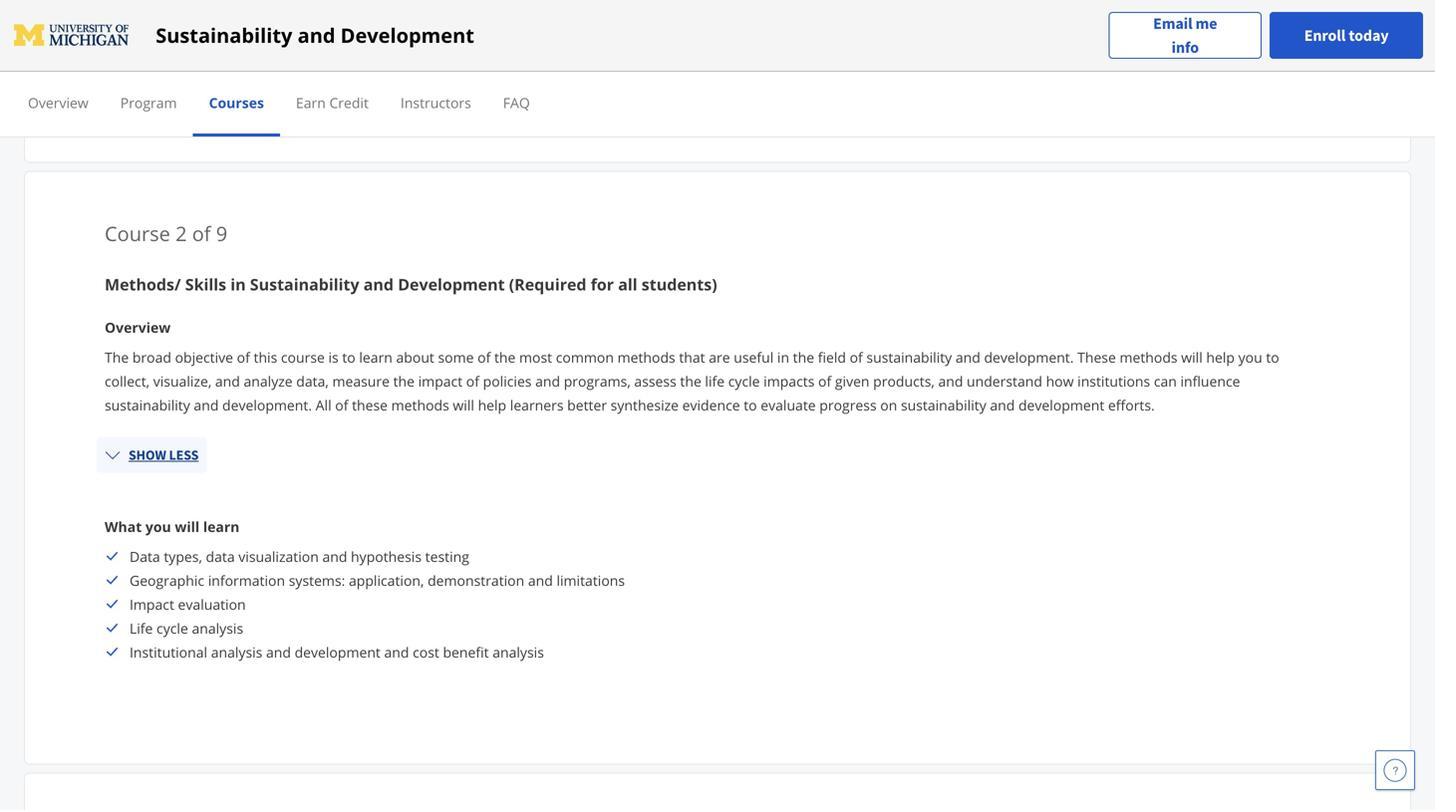 Task type: locate. For each thing, give the bounding box(es) containing it.
you up data
[[145, 518, 171, 537]]

given
[[835, 372, 870, 391]]

courses
[[209, 93, 264, 112]]

what
[[105, 518, 142, 537]]

limitations
[[557, 571, 625, 590]]

1 horizontal spatial you
[[1239, 348, 1263, 367]]

in right the skills
[[231, 274, 246, 295]]

can
[[1154, 372, 1177, 391]]

systems:
[[289, 571, 345, 590]]

university of michigan image
[[12, 19, 132, 51]]

data
[[206, 548, 235, 566]]

1 vertical spatial cycle
[[157, 619, 188, 638]]

1 horizontal spatial in
[[778, 348, 790, 367]]

0 horizontal spatial development.
[[222, 396, 312, 415]]

email
[[1154, 13, 1193, 33]]

cycle
[[729, 372, 760, 391], [157, 619, 188, 638]]

sustainability
[[417, 41, 503, 60], [867, 348, 952, 367], [105, 396, 190, 415], [901, 396, 987, 415]]

biodiversity loss and ecosystem degradation
[[130, 17, 418, 36]]

loss
[[209, 17, 234, 36]]

this
[[254, 348, 277, 367]]

some
[[438, 348, 474, 367]]

0 vertical spatial will
[[1182, 348, 1203, 367]]

all
[[618, 274, 638, 295]]

sustainability down biodiversity
[[130, 41, 216, 60]]

help up influence
[[1207, 348, 1235, 367]]

geographic information systems: application, demonstration and limitations
[[130, 571, 625, 590]]

about
[[396, 348, 435, 367]]

methods
[[618, 348, 676, 367], [1120, 348, 1178, 367], [391, 396, 449, 415]]

institutional
[[130, 643, 207, 662]]

1 vertical spatial help
[[478, 396, 507, 415]]

you up influence
[[1239, 348, 1263, 367]]

1 horizontal spatial help
[[1207, 348, 1235, 367]]

1 vertical spatial you
[[145, 518, 171, 537]]

email me info
[[1154, 13, 1218, 57]]

enroll
[[1305, 25, 1346, 45]]

all
[[316, 396, 332, 415]]

learn
[[359, 348, 393, 367], [203, 518, 240, 537]]

of left this
[[237, 348, 250, 367]]

will down impact
[[453, 396, 475, 415]]

me
[[1196, 13, 1218, 33]]

to
[[400, 41, 414, 60], [342, 348, 356, 367], [1267, 348, 1280, 367], [744, 396, 757, 415]]

1 vertical spatial development
[[1019, 396, 1105, 415]]

its
[[300, 41, 315, 60]]

learn up data
[[203, 518, 240, 537]]

development
[[535, 41, 621, 60], [1019, 396, 1105, 415], [295, 643, 381, 662]]

development
[[341, 21, 475, 49], [398, 274, 505, 295]]

objective
[[175, 348, 233, 367]]

credit
[[329, 93, 369, 112]]

info
[[1172, 37, 1199, 57]]

0 horizontal spatial learn
[[203, 518, 240, 537]]

products,
[[874, 372, 935, 391]]

better
[[567, 396, 607, 415]]

development inside the broad objective of this course is to learn about some of the most common methods that are useful in the field of sustainability and development. these methods will help you to collect, visualize, and analyze data, measure the impact of policies and programs, assess the life cycle impacts of given products, and understand how institutions can influence sustainability and development. all of these methods will help learners better synthesize evidence to evaluate progress on sustainability and development efforts.
[[1019, 396, 1105, 415]]

2 vertical spatial development
[[295, 643, 381, 662]]

help down policies
[[478, 396, 507, 415]]

methods up can
[[1120, 348, 1178, 367]]

impact evaluation
[[130, 595, 246, 614]]

1 vertical spatial will
[[453, 396, 475, 415]]

will up types,
[[175, 518, 200, 537]]

1 vertical spatial development.
[[222, 396, 312, 415]]

instructors
[[401, 93, 471, 112]]

1 horizontal spatial learn
[[359, 348, 393, 367]]

benefit
[[443, 643, 489, 662]]

1 vertical spatial development
[[398, 274, 505, 295]]

1 horizontal spatial overview
[[105, 318, 171, 337]]

1 vertical spatial overview
[[105, 318, 171, 337]]

data,
[[296, 372, 329, 391]]

of right all
[[335, 396, 348, 415]]

0 horizontal spatial cycle
[[157, 619, 188, 638]]

programs,
[[564, 372, 631, 391]]

1 horizontal spatial development.
[[985, 348, 1074, 367]]

1 horizontal spatial cycle
[[729, 372, 760, 391]]

in up impacts
[[778, 348, 790, 367]]

students)
[[642, 274, 718, 295]]

types,
[[164, 548, 202, 566]]

impact
[[418, 372, 463, 391]]

development.
[[985, 348, 1074, 367], [222, 396, 312, 415]]

overview down the university of michigan 'image' on the left top of the page
[[28, 93, 89, 112]]

overview
[[28, 93, 89, 112], [105, 318, 171, 337]]

you
[[1239, 348, 1263, 367], [145, 518, 171, 537]]

most
[[519, 348, 552, 367]]

evaluation
[[178, 595, 246, 614]]

science
[[220, 41, 268, 60]]

visualization
[[239, 548, 319, 566]]

show less button
[[97, 437, 207, 473]]

methods down impact
[[391, 396, 449, 415]]

broad
[[132, 348, 171, 367]]

sustainability up "course"
[[250, 274, 360, 295]]

cycle up institutional
[[157, 619, 188, 638]]

biodiversity
[[130, 17, 205, 36]]

2 horizontal spatial development
[[1019, 396, 1105, 415]]

methods up assess
[[618, 348, 676, 367]]

instructors link
[[401, 93, 471, 112]]

overview link
[[28, 93, 89, 112]]

analysis
[[192, 619, 243, 638], [211, 643, 263, 662], [493, 643, 544, 662]]

0 vertical spatial overview
[[28, 93, 89, 112]]

0 vertical spatial in
[[231, 274, 246, 295]]

0 vertical spatial you
[[1239, 348, 1263, 367]]

program link
[[120, 93, 177, 112]]

geographic
[[130, 571, 204, 590]]

data
[[130, 548, 160, 566]]

efforts.
[[1109, 396, 1155, 415]]

sustainability for sustainability and development
[[156, 21, 293, 49]]

degradation
[[339, 17, 418, 36]]

institutions
[[1078, 372, 1151, 391]]

0 vertical spatial learn
[[359, 348, 393, 367]]

0 horizontal spatial in
[[231, 274, 246, 295]]

learn up measure
[[359, 348, 393, 367]]

field
[[818, 348, 846, 367]]

of up given
[[850, 348, 863, 367]]

sustainability up courses in the top of the page
[[156, 21, 293, 49]]

understand
[[967, 372, 1043, 391]]

impact
[[130, 595, 174, 614]]

1 horizontal spatial will
[[453, 396, 475, 415]]

for
[[591, 274, 614, 295]]

will up influence
[[1182, 348, 1203, 367]]

life
[[705, 372, 725, 391]]

the down the that
[[680, 372, 702, 391]]

cycle down useful
[[729, 372, 760, 391]]

of right 2
[[192, 220, 211, 247]]

development up some
[[398, 274, 505, 295]]

0 horizontal spatial overview
[[28, 93, 89, 112]]

0 vertical spatial development.
[[985, 348, 1074, 367]]

sustainability down products,
[[901, 396, 987, 415]]

development. down analyze
[[222, 396, 312, 415]]

0 horizontal spatial methods
[[391, 396, 449, 415]]

development. up understand
[[985, 348, 1074, 367]]

email me info button
[[1109, 11, 1262, 59]]

course
[[281, 348, 325, 367]]

overview up broad
[[105, 318, 171, 337]]

development up instructors link
[[341, 21, 475, 49]]

show
[[129, 446, 166, 464]]

0 horizontal spatial will
[[175, 518, 200, 537]]

sustainability
[[156, 21, 293, 49], [130, 41, 216, 60], [250, 274, 360, 295]]

0 vertical spatial cycle
[[729, 372, 760, 391]]

1 vertical spatial in
[[778, 348, 790, 367]]

what you will learn
[[105, 518, 240, 537]]

0 vertical spatial development
[[535, 41, 621, 60]]

less
[[169, 446, 199, 464]]

common
[[556, 348, 614, 367]]



Task type: vqa. For each thing, say whether or not it's contained in the screenshot.
Staff
no



Task type: describe. For each thing, give the bounding box(es) containing it.
overview inside certificate menu element
[[28, 93, 89, 112]]

methods/
[[105, 274, 181, 295]]

0 horizontal spatial help
[[478, 396, 507, 415]]

2 vertical spatial will
[[175, 518, 200, 537]]

earn
[[296, 93, 326, 112]]

faq
[[503, 93, 530, 112]]

the up policies
[[495, 348, 516, 367]]

ecosystem
[[266, 17, 335, 36]]

evaluate
[[761, 396, 816, 415]]

testing
[[425, 548, 470, 566]]

life
[[130, 619, 153, 638]]

you inside the broad objective of this course is to learn about some of the most common methods that are useful in the field of sustainability and development. these methods will help you to collect, visualize, and analyze data, measure the impact of policies and programs, assess the life cycle impacts of given products, and understand how institutions can influence sustainability and development. all of these methods will help learners better synthesize evidence to evaluate progress on sustainability and development efforts.
[[1239, 348, 1263, 367]]

is
[[329, 348, 339, 367]]

the
[[105, 348, 129, 367]]

application,
[[349, 571, 424, 590]]

1 horizontal spatial methods
[[618, 348, 676, 367]]

sustainability up products,
[[867, 348, 952, 367]]

analyze
[[244, 372, 293, 391]]

earn credit link
[[296, 93, 369, 112]]

institutional analysis and development and cost benefit analysis
[[130, 643, 544, 662]]

course
[[105, 220, 170, 247]]

measure
[[332, 372, 390, 391]]

synthesize
[[611, 396, 679, 415]]

the down about
[[393, 372, 415, 391]]

on
[[881, 396, 898, 415]]

sustainability science and its applications to sustainability and development
[[130, 41, 621, 60]]

sustainability down collect,
[[105, 396, 190, 415]]

in inside the broad objective of this course is to learn about some of the most common methods that are useful in the field of sustainability and development. these methods will help you to collect, visualize, and analyze data, measure the impact of policies and programs, assess the life cycle impacts of given products, and understand how institutions can influence sustainability and development. all of these methods will help learners better synthesize evidence to evaluate progress on sustainability and development efforts.
[[778, 348, 790, 367]]

of down field
[[819, 372, 832, 391]]

2 horizontal spatial methods
[[1120, 348, 1178, 367]]

sustainability and development
[[156, 21, 475, 49]]

certificate menu element
[[12, 72, 1424, 137]]

of down some
[[466, 372, 480, 391]]

assess
[[635, 372, 677, 391]]

are
[[709, 348, 730, 367]]

earn credit
[[296, 93, 369, 112]]

impacts
[[764, 372, 815, 391]]

course 2 of 9
[[105, 220, 228, 247]]

skills
[[185, 274, 226, 295]]

visualize,
[[153, 372, 212, 391]]

data types, data visualization and hypothesis testing
[[130, 548, 470, 566]]

1 vertical spatial learn
[[203, 518, 240, 537]]

evidence
[[683, 396, 740, 415]]

0 horizontal spatial you
[[145, 518, 171, 537]]

courses link
[[209, 93, 264, 112]]

applications
[[318, 41, 397, 60]]

faq link
[[503, 93, 530, 112]]

learn inside the broad objective of this course is to learn about some of the most common methods that are useful in the field of sustainability and development. these methods will help you to collect, visualize, and analyze data, measure the impact of policies and programs, assess the life cycle impacts of given products, and understand how institutions can influence sustainability and development. all of these methods will help learners better synthesize evidence to evaluate progress on sustainability and development efforts.
[[359, 348, 393, 367]]

the up impacts
[[793, 348, 815, 367]]

life cycle analysis
[[130, 619, 243, 638]]

(required
[[509, 274, 587, 295]]

0 vertical spatial help
[[1207, 348, 1235, 367]]

today
[[1349, 25, 1389, 45]]

methods/ skills in sustainability and development (required for all students)
[[105, 274, 718, 295]]

of right some
[[478, 348, 491, 367]]

useful
[[734, 348, 774, 367]]

help center image
[[1384, 759, 1408, 783]]

9
[[216, 220, 228, 247]]

that
[[679, 348, 706, 367]]

2 horizontal spatial will
[[1182, 348, 1203, 367]]

information
[[208, 571, 285, 590]]

program
[[120, 93, 177, 112]]

demonstration
[[428, 571, 525, 590]]

influence
[[1181, 372, 1241, 391]]

1 horizontal spatial development
[[535, 41, 621, 60]]

policies
[[483, 372, 532, 391]]

cycle inside the broad objective of this course is to learn about some of the most common methods that are useful in the field of sustainability and development. these methods will help you to collect, visualize, and analyze data, measure the impact of policies and programs, assess the life cycle impacts of given products, and understand how institutions can influence sustainability and development. all of these methods will help learners better synthesize evidence to evaluate progress on sustainability and development efforts.
[[729, 372, 760, 391]]

these
[[352, 396, 388, 415]]

sustainability up instructors link
[[417, 41, 503, 60]]

hypothesis
[[351, 548, 422, 566]]

show less
[[129, 446, 199, 464]]

enroll today
[[1305, 25, 1389, 45]]

0 vertical spatial development
[[341, 21, 475, 49]]

enroll today button
[[1270, 12, 1424, 59]]

learners
[[510, 396, 564, 415]]

2
[[176, 220, 187, 247]]

progress
[[820, 396, 877, 415]]

sustainability for sustainability science and its applications to sustainability and development
[[130, 41, 216, 60]]

0 horizontal spatial development
[[295, 643, 381, 662]]

cost
[[413, 643, 440, 662]]

collect,
[[105, 372, 150, 391]]



